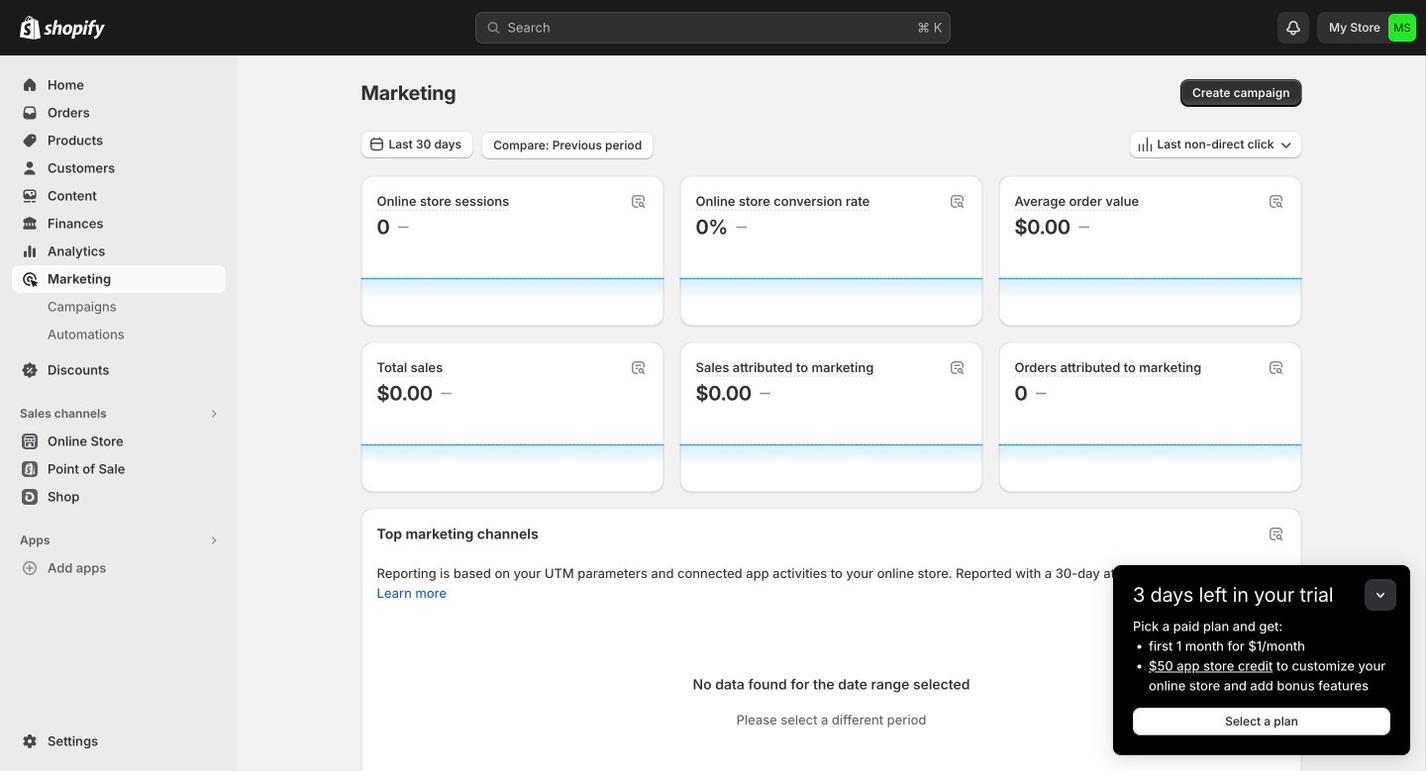 Task type: locate. For each thing, give the bounding box(es) containing it.
shopify image
[[20, 16, 41, 39]]

my store image
[[1389, 14, 1417, 42]]

shopify image
[[44, 20, 105, 39]]



Task type: vqa. For each thing, say whether or not it's contained in the screenshot.
the My Store icon
yes



